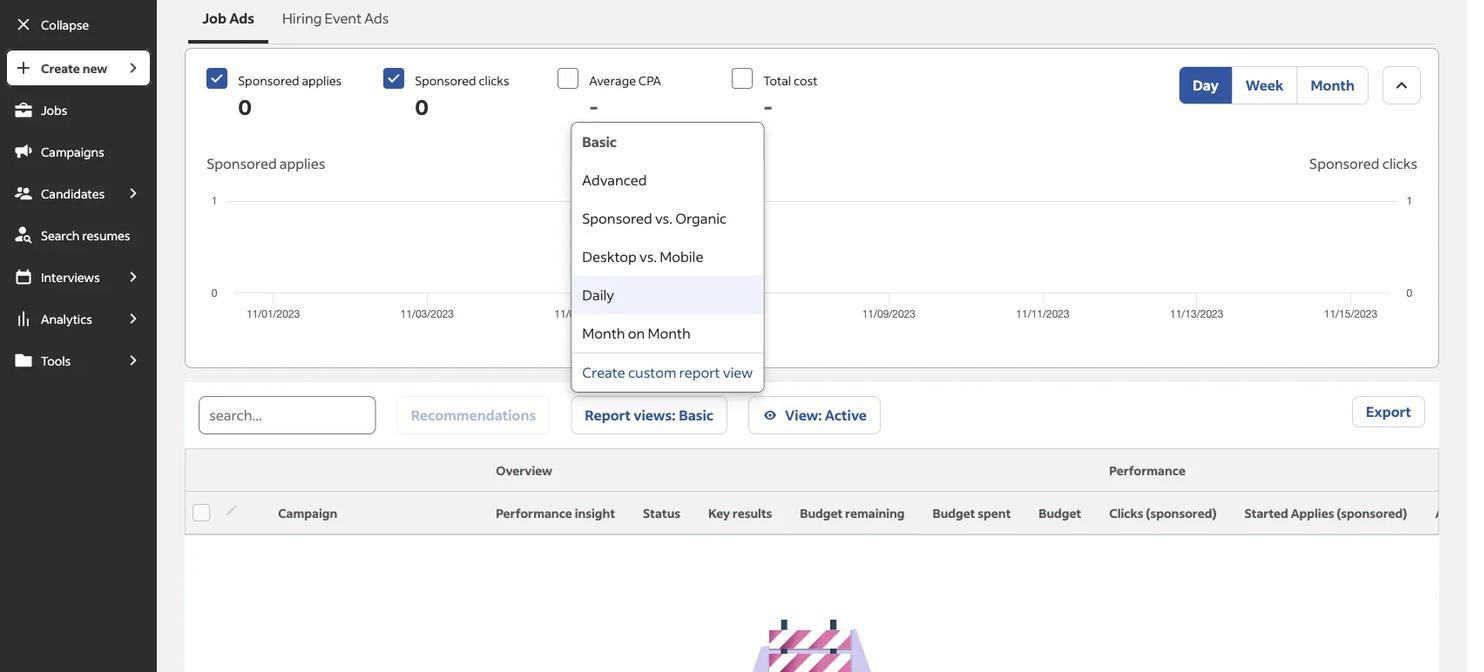 Task type: describe. For each thing, give the bounding box(es) containing it.
create new link
[[5, 49, 115, 87]]

report
[[679, 364, 720, 382]]

sponsored vs. organic menu item
[[572, 200, 763, 238]]

view:
[[785, 406, 822, 424]]

average cpa -
[[589, 73, 661, 120]]

hiring
[[282, 9, 322, 27]]

results
[[733, 506, 772, 521]]

organic
[[675, 210, 727, 227]]

event
[[325, 9, 362, 27]]

cpa
[[638, 73, 661, 88]]

active
[[825, 406, 867, 424]]

performance for performance
[[1109, 463, 1186, 479]]

month button
[[1297, 66, 1369, 105]]

create custom report view
[[582, 364, 753, 382]]

menu bar containing create new
[[0, 49, 157, 673]]

candidates link
[[5, 174, 115, 213]]

no results available image
[[747, 619, 877, 673]]

clicks
[[1109, 506, 1143, 521]]

1 (sponsored) from the left
[[1146, 506, 1217, 521]]

key results
[[708, 506, 772, 521]]

views:
[[634, 406, 675, 424]]

sponsored applies 0
[[238, 73, 342, 120]]

overview
[[496, 463, 552, 479]]

vs. for desktop
[[640, 248, 657, 266]]

week
[[1246, 76, 1284, 94]]

collapse button
[[5, 5, 152, 44]]

campaigns
[[41, 144, 104, 159]]

started
[[1245, 506, 1288, 521]]

applies
[[1291, 506, 1334, 521]]

month on month menu item
[[572, 315, 763, 353]]

1 vertical spatial basic
[[679, 406, 714, 424]]

search... field
[[199, 396, 376, 435]]

budget remaining
[[800, 506, 905, 521]]

month for month
[[1311, 76, 1355, 94]]

clicks (sponsored)
[[1109, 506, 1217, 521]]

insight
[[575, 506, 615, 521]]

sponsored for sponsored clicks
[[1310, 155, 1380, 173]]

campaigns link
[[5, 132, 152, 171]]

sponsored for sponsored clicks 0
[[415, 73, 476, 88]]

week button
[[1232, 66, 1298, 105]]

create new
[[41, 60, 107, 76]]

clicks for sponsored clicks 0
[[479, 73, 509, 88]]

hiring event ads button
[[268, 0, 403, 44]]

new
[[82, 60, 107, 76]]

job ads
[[202, 9, 254, 27]]

tools link
[[5, 342, 115, 380]]

hiring event ads
[[282, 9, 389, 27]]

view: active button
[[748, 396, 881, 435]]

view
[[723, 364, 753, 382]]

- for average cpa -
[[589, 93, 599, 120]]

hide chart image
[[1391, 75, 1412, 96]]

daily menu item
[[572, 276, 763, 315]]

export button
[[1352, 396, 1425, 428]]

started applies (sponsored)
[[1245, 506, 1407, 521]]

sponsored for sponsored vs. organic
[[582, 210, 652, 227]]

tools
[[41, 353, 71, 369]]

2 (sponsored) from the left
[[1337, 506, 1407, 521]]

sponsored for sponsored applies
[[207, 155, 277, 173]]

3 budget from the left
[[1039, 506, 1081, 521]]

day button
[[1179, 66, 1233, 105]]

report views: basic
[[585, 406, 714, 424]]

ads inside button
[[229, 9, 254, 27]]

search resumes link
[[5, 216, 152, 254]]

spent
[[978, 506, 1011, 521]]

ads inside button
[[364, 9, 389, 27]]

create for create custom report view
[[582, 364, 625, 382]]

advanced
[[582, 171, 647, 189]]

desktop
[[582, 248, 637, 266]]

tab list containing job ads
[[185, 0, 1439, 47]]

desktop vs. mobile menu item
[[572, 238, 763, 276]]

- for total cost -
[[763, 93, 773, 120]]



Task type: vqa. For each thing, say whether or not it's contained in the screenshot.
Month to the middle
yes



Task type: locate. For each thing, give the bounding box(es) containing it.
average
[[589, 73, 636, 88]]

0 horizontal spatial create
[[41, 60, 80, 76]]

1 horizontal spatial budget
[[933, 506, 975, 521]]

ads right "job" in the top left of the page
[[229, 9, 254, 27]]

jobs
[[41, 102, 67, 118]]

None checkbox
[[384, 68, 404, 89], [558, 68, 579, 89], [732, 68, 753, 89], [384, 68, 404, 89], [558, 68, 579, 89], [732, 68, 753, 89]]

1 horizontal spatial performance
[[1109, 463, 1186, 479]]

0 horizontal spatial basic
[[582, 133, 617, 151]]

performance up clicks (sponsored)
[[1109, 463, 1186, 479]]

2 - from the left
[[763, 93, 773, 120]]

sponsored inside sponsored vs. organic menu item
[[582, 210, 652, 227]]

daily
[[582, 286, 614, 304]]

candidates
[[41, 186, 105, 201]]

export
[[1366, 403, 1411, 421]]

0 vertical spatial clicks
[[479, 73, 509, 88]]

month
[[1311, 76, 1355, 94], [582, 325, 625, 342], [648, 325, 691, 342]]

vs.
[[655, 210, 673, 227], [640, 248, 657, 266]]

month on month
[[582, 325, 691, 342]]

menu bar
[[0, 49, 157, 673]]

budget for budget remaining
[[800, 506, 843, 521]]

0 for sponsored applies 0
[[238, 93, 252, 120]]

clicks inside sponsored clicks 0
[[479, 73, 509, 88]]

create custom report view link
[[582, 364, 753, 382]]

performance down overview
[[496, 506, 572, 521]]

applies
[[302, 73, 342, 88], [280, 155, 325, 173]]

job ads button
[[188, 0, 268, 44]]

0 horizontal spatial month
[[582, 325, 625, 342]]

sponsored for sponsored applies 0
[[238, 73, 299, 88]]

sponsored
[[238, 73, 299, 88], [415, 73, 476, 88], [207, 155, 277, 173], [1310, 155, 1380, 173], [582, 210, 652, 227]]

vs. for sponsored
[[655, 210, 673, 227]]

0 horizontal spatial budget
[[800, 506, 843, 521]]

1 horizontal spatial create
[[582, 364, 625, 382]]

budget
[[800, 506, 843, 521], [933, 506, 975, 521], [1039, 506, 1081, 521]]

job
[[202, 9, 226, 27]]

sponsored clicks
[[1310, 155, 1417, 173]]

2 0 from the left
[[415, 93, 429, 120]]

group containing day
[[1179, 66, 1369, 105]]

vs. left organic
[[655, 210, 673, 227]]

search resumes
[[41, 227, 130, 243]]

1 horizontal spatial -
[[763, 93, 773, 120]]

performance insight
[[496, 506, 615, 521]]

analytics link
[[5, 300, 115, 338]]

applies inside sponsored applies 0
[[302, 73, 342, 88]]

month inside button
[[1311, 76, 1355, 94]]

0 vertical spatial create
[[41, 60, 80, 76]]

sponsored applies
[[207, 155, 325, 173]]

edit image
[[224, 503, 240, 518]]

1 vertical spatial clicks
[[1382, 155, 1417, 173]]

1 vertical spatial vs.
[[640, 248, 657, 266]]

month left on
[[582, 325, 625, 342]]

key
[[708, 506, 730, 521]]

tab list
[[185, 0, 1439, 47]]

budget right spent at bottom right
[[1039, 506, 1081, 521]]

ads right event at the left of page
[[364, 9, 389, 27]]

2 ads from the left
[[364, 9, 389, 27]]

budget left spent at bottom right
[[933, 506, 975, 521]]

-
[[589, 93, 599, 120], [763, 93, 773, 120]]

0 inside sponsored clicks 0
[[415, 93, 429, 120]]

month right on
[[648, 325, 691, 342]]

1 - from the left
[[589, 93, 599, 120]]

applies for sponsored applies 0
[[302, 73, 342, 88]]

- inside average cpa -
[[589, 93, 599, 120]]

sponsored inside sponsored clicks 0
[[415, 73, 476, 88]]

applies for sponsored applies
[[280, 155, 325, 173]]

advanced menu item
[[572, 161, 763, 200]]

day
[[1193, 76, 1219, 94]]

(sponsored)
[[1146, 506, 1217, 521], [1337, 506, 1407, 521]]

mobile
[[660, 248, 703, 266]]

basic
[[582, 133, 617, 151], [679, 406, 714, 424]]

0 vertical spatial applies
[[302, 73, 342, 88]]

clicks for sponsored clicks
[[1382, 155, 1417, 173]]

2 horizontal spatial budget
[[1039, 506, 1081, 521]]

ads
[[229, 9, 254, 27], [364, 9, 389, 27]]

create
[[41, 60, 80, 76], [582, 364, 625, 382]]

collapse
[[41, 17, 89, 32]]

1 horizontal spatial 0
[[415, 93, 429, 120]]

1 vertical spatial applies
[[280, 155, 325, 173]]

status
[[643, 506, 680, 521]]

0 inside sponsored applies 0
[[238, 93, 252, 120]]

applies down hiring event ads button
[[302, 73, 342, 88]]

interviews link
[[5, 258, 115, 296]]

0 horizontal spatial -
[[589, 93, 599, 120]]

0 vertical spatial vs.
[[655, 210, 673, 227]]

applies down sponsored applies 0
[[280, 155, 325, 173]]

total
[[763, 73, 791, 88]]

1 horizontal spatial (sponsored)
[[1337, 506, 1407, 521]]

basic up the advanced
[[582, 133, 617, 151]]

1 horizontal spatial month
[[648, 325, 691, 342]]

sponsored vs. organic
[[582, 210, 727, 227]]

1 horizontal spatial ads
[[364, 9, 389, 27]]

performance for performance insight
[[496, 506, 572, 521]]

1 horizontal spatial clicks
[[1382, 155, 1417, 173]]

1 0 from the left
[[238, 93, 252, 120]]

remaining
[[845, 506, 905, 521]]

0 horizontal spatial ads
[[229, 9, 254, 27]]

interviews
[[41, 269, 100, 285]]

2 budget from the left
[[933, 506, 975, 521]]

0 vertical spatial basic
[[582, 133, 617, 151]]

report
[[585, 406, 631, 424]]

resumes
[[82, 227, 130, 243]]

1 ads from the left
[[229, 9, 254, 27]]

applie
[[1435, 506, 1467, 521]]

0 for sponsored clicks 0
[[415, 93, 429, 120]]

0
[[238, 93, 252, 120], [415, 93, 429, 120]]

jobs link
[[5, 91, 152, 129]]

- down average
[[589, 93, 599, 120]]

1 horizontal spatial basic
[[679, 406, 714, 424]]

1 vertical spatial performance
[[496, 506, 572, 521]]

- inside total cost -
[[763, 93, 773, 120]]

total cost -
[[763, 73, 818, 120]]

(sponsored) right clicks
[[1146, 506, 1217, 521]]

on
[[628, 325, 645, 342]]

0 horizontal spatial (sponsored)
[[1146, 506, 1217, 521]]

- down total
[[763, 93, 773, 120]]

2 horizontal spatial month
[[1311, 76, 1355, 94]]

desktop vs. mobile
[[582, 248, 703, 266]]

view: active
[[785, 406, 867, 424]]

budget left the remaining
[[800, 506, 843, 521]]

sponsored inside sponsored applies 0
[[238, 73, 299, 88]]

group
[[1179, 66, 1369, 105]]

budget for budget spent
[[933, 506, 975, 521]]

None checkbox
[[207, 68, 228, 89]]

create left new
[[41, 60, 80, 76]]

vs. left mobile
[[640, 248, 657, 266]]

(sponsored) right applies
[[1337, 506, 1407, 521]]

month right week
[[1311, 76, 1355, 94]]

clicks
[[479, 73, 509, 88], [1382, 155, 1417, 173]]

create up 'report'
[[582, 364, 625, 382]]

1 vertical spatial create
[[582, 364, 625, 382]]

budget spent
[[933, 506, 1011, 521]]

1 budget from the left
[[800, 506, 843, 521]]

cost
[[794, 73, 818, 88]]

month for month on month
[[582, 325, 625, 342]]

create inside menu bar
[[41, 60, 80, 76]]

create for create new
[[41, 60, 80, 76]]

campaign
[[278, 506, 337, 521]]

0 horizontal spatial performance
[[496, 506, 572, 521]]

0 horizontal spatial clicks
[[479, 73, 509, 88]]

sponsored clicks 0
[[415, 73, 509, 120]]

0 horizontal spatial 0
[[238, 93, 252, 120]]

custom
[[628, 364, 676, 382]]

0 vertical spatial performance
[[1109, 463, 1186, 479]]

performance
[[1109, 463, 1186, 479], [496, 506, 572, 521]]

search
[[41, 227, 80, 243]]

basic right views: at the left of the page
[[679, 406, 714, 424]]

analytics
[[41, 311, 92, 327]]



